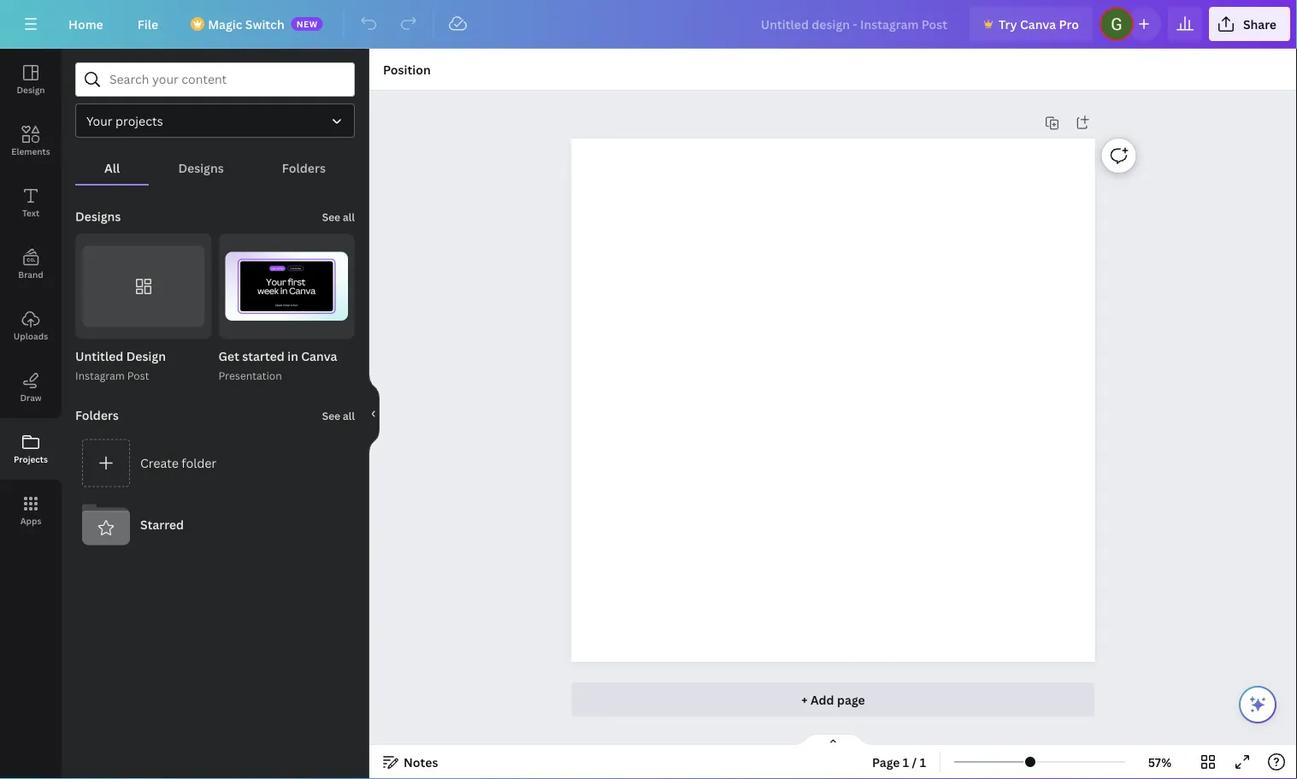 Task type: vqa. For each thing, say whether or not it's contained in the screenshot.
BLACK GOLD SIMPLE WEDDING INVITATION group
no



Task type: describe. For each thing, give the bounding box(es) containing it.
brand button
[[0, 234, 62, 295]]

of
[[321, 323, 334, 335]]

magic
[[208, 16, 242, 32]]

page
[[872, 754, 900, 770]]

page
[[837, 692, 865, 708]]

+ add page
[[802, 692, 865, 708]]

see all button for designs
[[321, 199, 357, 234]]

designs inside button
[[178, 160, 224, 176]]

see for folders
[[322, 409, 340, 423]]

try canva pro button
[[970, 7, 1093, 41]]

create folder button
[[75, 432, 355, 494]]

new
[[297, 18, 318, 30]]

untitled design instagram post
[[75, 348, 166, 383]]

57% button
[[1133, 748, 1188, 776]]

get started in canva presentation
[[219, 348, 337, 383]]

/
[[912, 754, 917, 770]]

brand
[[18, 269, 43, 280]]

1 vertical spatial designs
[[75, 208, 121, 225]]

+ add page button
[[572, 683, 1095, 717]]

design button
[[0, 49, 62, 110]]

projects button
[[0, 418, 62, 480]]

see all button for folders
[[321, 398, 357, 432]]

uploads
[[14, 330, 48, 342]]

draw
[[20, 392, 42, 403]]

Search your content search field
[[109, 63, 344, 96]]

1 vertical spatial folders
[[75, 407, 119, 424]]

presentation
[[219, 369, 282, 383]]

file
[[138, 16, 158, 32]]

see all for folders
[[322, 409, 355, 423]]

your
[[86, 112, 113, 129]]

text button
[[0, 172, 62, 234]]

designs button
[[149, 151, 253, 184]]

show pages image
[[792, 733, 875, 747]]

try
[[999, 16, 1018, 32]]

apps
[[20, 515, 41, 526]]

all button
[[75, 151, 149, 184]]

post
[[127, 369, 149, 383]]

position button
[[376, 56, 438, 83]]

see for designs
[[322, 210, 340, 224]]

your projects
[[86, 112, 163, 129]]

27
[[337, 323, 347, 335]]

folders button
[[253, 151, 355, 184]]

1 inside group
[[314, 323, 319, 335]]

projects
[[14, 453, 48, 465]]



Task type: locate. For each thing, give the bounding box(es) containing it.
0 vertical spatial design
[[17, 84, 45, 95]]

folder
[[182, 455, 217, 471]]

design
[[17, 84, 45, 95], [126, 348, 166, 364]]

canva inside button
[[1020, 16, 1057, 32]]

main menu bar
[[0, 0, 1298, 49]]

try canva pro
[[999, 16, 1079, 32]]

0 vertical spatial see all button
[[321, 199, 357, 234]]

1 see from the top
[[322, 210, 340, 224]]

all
[[104, 160, 120, 176]]

share button
[[1209, 7, 1291, 41]]

1 horizontal spatial designs
[[178, 160, 224, 176]]

file button
[[124, 7, 172, 41]]

create
[[140, 455, 179, 471]]

0 horizontal spatial design
[[17, 84, 45, 95]]

text
[[22, 207, 39, 219]]

instagram
[[75, 369, 125, 383]]

2 see from the top
[[322, 409, 340, 423]]

page 1 / 1
[[872, 754, 926, 770]]

elements button
[[0, 110, 62, 172]]

1 see all from the top
[[322, 210, 355, 224]]

1
[[314, 323, 319, 335], [903, 754, 909, 770], [920, 754, 926, 770]]

see down folders button on the left
[[322, 210, 340, 224]]

get started in canva group
[[219, 234, 355, 385]]

designs
[[178, 160, 224, 176], [75, 208, 121, 225]]

in
[[288, 348, 298, 364]]

2 all from the top
[[343, 409, 355, 423]]

create folder
[[140, 455, 217, 471]]

1 vertical spatial design
[[126, 348, 166, 364]]

side panel tab list
[[0, 49, 62, 541]]

notes button
[[376, 748, 445, 776]]

designs down select ownership filter button
[[178, 160, 224, 176]]

all for designs
[[343, 210, 355, 224]]

notes
[[404, 754, 438, 770]]

1 horizontal spatial folders
[[282, 160, 326, 176]]

home link
[[55, 7, 117, 41]]

Design title text field
[[747, 7, 963, 41]]

57%
[[1149, 754, 1172, 770]]

canva right in
[[301, 348, 337, 364]]

folders
[[282, 160, 326, 176], [75, 407, 119, 424]]

design inside untitled design instagram post
[[126, 348, 166, 364]]

projects
[[116, 112, 163, 129]]

untitled design group
[[75, 234, 212, 385]]

0 vertical spatial see all
[[322, 210, 355, 224]]

group
[[75, 234, 212, 339]]

designs down all
[[75, 208, 121, 225]]

all
[[343, 210, 355, 224], [343, 409, 355, 423]]

design up elements button
[[17, 84, 45, 95]]

design inside button
[[17, 84, 45, 95]]

see all left hide image
[[322, 409, 355, 423]]

1 vertical spatial canva
[[301, 348, 337, 364]]

1 all from the top
[[343, 210, 355, 224]]

get
[[219, 348, 239, 364]]

1 of 27 group
[[219, 234, 355, 339]]

0 vertical spatial all
[[343, 210, 355, 224]]

see left hide image
[[322, 409, 340, 423]]

share
[[1244, 16, 1277, 32]]

draw button
[[0, 357, 62, 418]]

1 horizontal spatial canva
[[1020, 16, 1057, 32]]

0 horizontal spatial 1
[[314, 323, 319, 335]]

home
[[68, 16, 103, 32]]

design up post
[[126, 348, 166, 364]]

2 see all from the top
[[322, 409, 355, 423]]

0 horizontal spatial canva
[[301, 348, 337, 364]]

1 left of
[[314, 323, 319, 335]]

+
[[802, 692, 808, 708]]

all down folders button on the left
[[343, 210, 355, 224]]

0 vertical spatial canva
[[1020, 16, 1057, 32]]

1 vertical spatial see all button
[[321, 398, 357, 432]]

1 vertical spatial see all
[[322, 409, 355, 423]]

starred
[[140, 517, 184, 533]]

started
[[242, 348, 285, 364]]

see all button
[[321, 199, 357, 234], [321, 398, 357, 432]]

1 left /
[[903, 754, 909, 770]]

canva right try
[[1020, 16, 1057, 32]]

1 horizontal spatial design
[[126, 348, 166, 364]]

canva inside get started in canva presentation
[[301, 348, 337, 364]]

canva
[[1020, 16, 1057, 32], [301, 348, 337, 364]]

hide image
[[369, 373, 380, 455]]

folders inside folders button
[[282, 160, 326, 176]]

pro
[[1059, 16, 1079, 32]]

0 horizontal spatial folders
[[75, 407, 119, 424]]

see all button left hide image
[[321, 398, 357, 432]]

position
[[383, 61, 431, 77]]

see all for designs
[[322, 210, 355, 224]]

1 see all button from the top
[[321, 199, 357, 234]]

magic switch
[[208, 16, 285, 32]]

see all down folders button on the left
[[322, 210, 355, 224]]

canva assistant image
[[1248, 695, 1268, 715]]

2 see all button from the top
[[321, 398, 357, 432]]

see
[[322, 210, 340, 224], [322, 409, 340, 423]]

see all button down folders button on the left
[[321, 199, 357, 234]]

1 of 27
[[314, 323, 347, 335]]

Select ownership filter button
[[75, 103, 355, 138]]

add
[[811, 692, 835, 708]]

uploads button
[[0, 295, 62, 357]]

0 vertical spatial see
[[322, 210, 340, 224]]

1 horizontal spatial 1
[[903, 754, 909, 770]]

0 vertical spatial folders
[[282, 160, 326, 176]]

see all
[[322, 210, 355, 224], [322, 409, 355, 423]]

switch
[[245, 16, 285, 32]]

1 right /
[[920, 754, 926, 770]]

apps button
[[0, 480, 62, 541]]

0 horizontal spatial designs
[[75, 208, 121, 225]]

all left hide image
[[343, 409, 355, 423]]

0 vertical spatial designs
[[178, 160, 224, 176]]

starred button
[[75, 494, 355, 556]]

2 horizontal spatial 1
[[920, 754, 926, 770]]

1 vertical spatial see
[[322, 409, 340, 423]]

1 vertical spatial all
[[343, 409, 355, 423]]

untitled
[[75, 348, 123, 364]]

all for folders
[[343, 409, 355, 423]]

elements
[[11, 145, 50, 157]]



